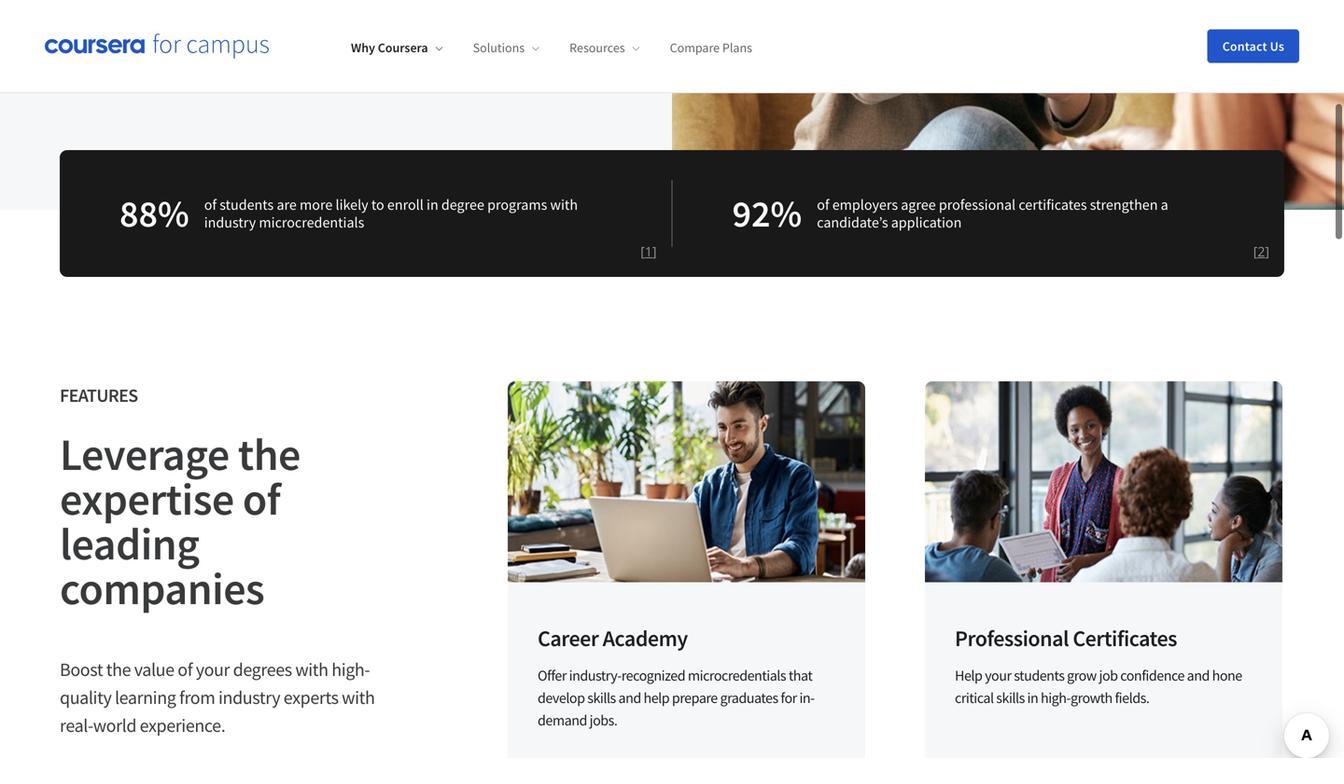 Task type: locate. For each thing, give the bounding box(es) containing it.
skills right critical
[[996, 689, 1025, 708]]

in right critical
[[1027, 689, 1038, 708]]

0 vertical spatial in
[[427, 196, 438, 214]]

industry for experts
[[218, 687, 280, 710]]

students inside of students are more likely to enroll in degree programs with industry microcredentials
[[220, 196, 274, 214]]

1 horizontal spatial with
[[342, 687, 375, 710]]

0 vertical spatial high-
[[332, 659, 370, 682]]

2 horizontal spatial with
[[550, 196, 578, 214]]

features
[[60, 384, 138, 408]]

leverage the expertise of leading companies
[[60, 427, 300, 617]]

industry down degrees
[[218, 687, 280, 710]]

experience.
[[140, 715, 225, 738]]

the inside the leverage the expertise of leading companies
[[238, 427, 300, 483]]

us
[[1270, 38, 1284, 55]]

high- down grow
[[1041, 689, 1071, 708]]

offer
[[538, 667, 566, 686]]

industry
[[204, 213, 256, 232], [218, 687, 280, 710]]

degree
[[441, 196, 484, 214]]

of employers agree professional certificates strengthen a candidate's application
[[817, 196, 1168, 232]]

why coursera
[[351, 39, 428, 56]]

1 vertical spatial contact
[[1222, 38, 1267, 55]]

in inside of students are more likely to enroll in degree programs with industry microcredentials
[[427, 196, 438, 214]]

in-
[[799, 689, 815, 708]]

the
[[238, 427, 300, 483], [106, 659, 131, 682]]

0 vertical spatial microcredentials
[[259, 213, 364, 232]]

experts
[[284, 687, 338, 710]]

0 horizontal spatial the
[[106, 659, 131, 682]]

prepare
[[672, 689, 718, 708]]

leverage
[[60, 427, 229, 483]]

1 vertical spatial students
[[1014, 667, 1064, 686]]

students left grow
[[1014, 667, 1064, 686]]

2 vertical spatial with
[[342, 687, 375, 710]]

1 ] from the left
[[652, 243, 657, 261]]

coursera
[[378, 39, 428, 56]]

1 skills from the left
[[587, 689, 616, 708]]

0 horizontal spatial and
[[618, 689, 641, 708]]

0 horizontal spatial [
[[641, 243, 645, 261]]

of
[[204, 196, 217, 214], [817, 196, 829, 214], [243, 472, 280, 528], [178, 659, 192, 682]]

microcredentials left the to
[[259, 213, 364, 232]]

0 vertical spatial industry
[[204, 213, 256, 232]]

high-
[[332, 659, 370, 682], [1041, 689, 1071, 708]]

1 horizontal spatial your
[[985, 667, 1011, 686]]

in
[[427, 196, 438, 214], [1027, 689, 1038, 708]]

0 vertical spatial the
[[238, 427, 300, 483]]

1
[[645, 243, 652, 261]]

your right help
[[985, 667, 1011, 686]]

application
[[891, 213, 962, 232]]

0 horizontal spatial high-
[[332, 659, 370, 682]]

of inside the leverage the expertise of leading companies
[[243, 472, 280, 528]]

0 vertical spatial students
[[220, 196, 274, 214]]

1 horizontal spatial high-
[[1041, 689, 1071, 708]]

contact
[[90, 14, 141, 33], [1222, 38, 1267, 55]]

compare plans
[[670, 39, 752, 56]]

1 horizontal spatial students
[[1014, 667, 1064, 686]]

industry inside of students are more likely to enroll in degree programs with industry microcredentials
[[204, 213, 256, 232]]

more
[[300, 196, 333, 214]]

quality
[[60, 687, 111, 710]]

students
[[220, 196, 274, 214], [1014, 667, 1064, 686]]

microcredentials
[[259, 213, 364, 232], [688, 667, 786, 686]]

0 horizontal spatial students
[[220, 196, 274, 214]]

1 horizontal spatial the
[[238, 427, 300, 483]]

with right experts
[[342, 687, 375, 710]]

contact us
[[1222, 38, 1284, 55]]

skills inside the offer industry-recognized microcredentials that develop skills and help prepare graduates for in- demand jobs.
[[587, 689, 616, 708]]

0 horizontal spatial your
[[196, 659, 230, 682]]

help your students grow job confidence and hone critical skills in high-growth fields.
[[955, 667, 1242, 708]]

0 horizontal spatial microcredentials
[[259, 213, 364, 232]]

high- up experts
[[332, 659, 370, 682]]

job
[[1099, 667, 1118, 686]]

boost the value of your degrees with high- quality learning from industry experts with real-world experience.
[[60, 659, 375, 738]]

with
[[550, 196, 578, 214], [295, 659, 328, 682], [342, 687, 375, 710]]

the inside boost the value of your degrees with high- quality learning from industry experts with real-world experience.
[[106, 659, 131, 682]]

your up from
[[196, 659, 230, 682]]

skills up jobs.
[[587, 689, 616, 708]]

offer industry-recognized microcredentials that develop skills and help prepare graduates for in- demand jobs.
[[538, 667, 815, 730]]

strengthen
[[1090, 196, 1158, 214]]

1 horizontal spatial contact
[[1222, 38, 1267, 55]]

microcredentials up graduates
[[688, 667, 786, 686]]

1 horizontal spatial in
[[1027, 689, 1038, 708]]

with right programs
[[550, 196, 578, 214]]

c4c card image cc professional certs image
[[925, 382, 1282, 583]]

1 horizontal spatial ]
[[1265, 243, 1269, 261]]

1 horizontal spatial [
[[1253, 243, 1258, 261]]

0 vertical spatial contact
[[90, 14, 141, 33]]

career academy
[[538, 625, 688, 653]]

0 vertical spatial and
[[1187, 667, 1210, 686]]

agree
[[901, 196, 936, 214]]

1 vertical spatial with
[[295, 659, 328, 682]]

and left the hone
[[1187, 667, 1210, 686]]

contact us button
[[1208, 29, 1299, 63]]

your inside help your students grow job confidence and hone critical skills in high-growth fields.
[[985, 667, 1011, 686]]

world
[[93, 715, 136, 738]]

employers
[[832, 196, 898, 214]]

your inside boost the value of your degrees with high- quality learning from industry experts with real-world experience.
[[196, 659, 230, 682]]

1 vertical spatial and
[[618, 689, 641, 708]]

[ 1 ]
[[641, 243, 657, 261]]

industry inside boost the value of your degrees with high- quality learning from industry experts with real-world experience.
[[218, 687, 280, 710]]

1 [ from the left
[[641, 243, 645, 261]]

[
[[641, 243, 645, 261], [1253, 243, 1258, 261]]

develop
[[538, 689, 585, 708]]

1 vertical spatial industry
[[218, 687, 280, 710]]

2 [ from the left
[[1253, 243, 1258, 261]]

and
[[1187, 667, 1210, 686], [618, 689, 641, 708]]

the for value
[[106, 659, 131, 682]]

contact for contact us
[[1222, 38, 1267, 55]]

and left help
[[618, 689, 641, 708]]

1 vertical spatial in
[[1027, 689, 1038, 708]]

0 vertical spatial with
[[550, 196, 578, 214]]

1 vertical spatial high-
[[1041, 689, 1071, 708]]

2 ] from the left
[[1265, 243, 1269, 261]]

certificates
[[1073, 625, 1177, 653]]

and inside the offer industry-recognized microcredentials that develop skills and help prepare graduates for in- demand jobs.
[[618, 689, 641, 708]]

programs
[[487, 196, 547, 214]]

compare
[[670, 39, 720, 56]]

1 horizontal spatial microcredentials
[[688, 667, 786, 686]]

]
[[652, 243, 657, 261], [1265, 243, 1269, 261]]

0 horizontal spatial skills
[[587, 689, 616, 708]]

the for expertise
[[238, 427, 300, 483]]

microcredentials inside the offer industry-recognized microcredentials that develop skills and help prepare graduates for in- demand jobs.
[[688, 667, 786, 686]]

contact inside button
[[1222, 38, 1267, 55]]

students left are
[[220, 196, 274, 214]]

1 vertical spatial microcredentials
[[688, 667, 786, 686]]

with up experts
[[295, 659, 328, 682]]

in right enroll
[[427, 196, 438, 214]]

high- inside help your students grow job confidence and hone critical skills in high-growth fields.
[[1041, 689, 1071, 708]]

academy
[[603, 625, 688, 653]]

of inside boost the value of your degrees with high- quality learning from industry experts with real-world experience.
[[178, 659, 192, 682]]

[ for 92%
[[1253, 243, 1258, 261]]

2 skills from the left
[[996, 689, 1025, 708]]

demand
[[538, 712, 587, 730]]

1 horizontal spatial and
[[1187, 667, 1210, 686]]

high- inside boost the value of your degrees with high- quality learning from industry experts with real-world experience.
[[332, 659, 370, 682]]

real-
[[60, 715, 93, 738]]

your
[[196, 659, 230, 682], [985, 667, 1011, 686]]

from
[[179, 687, 215, 710]]

1 vertical spatial the
[[106, 659, 131, 682]]

jobs.
[[590, 712, 617, 730]]

1 horizontal spatial skills
[[996, 689, 1025, 708]]

0 horizontal spatial contact
[[90, 14, 141, 33]]

skills
[[587, 689, 616, 708], [996, 689, 1025, 708]]

0 horizontal spatial in
[[427, 196, 438, 214]]

learning
[[115, 687, 176, 710]]

industry left are
[[204, 213, 256, 232]]

0 horizontal spatial ]
[[652, 243, 657, 261]]

growth
[[1071, 689, 1112, 708]]



Task type: describe. For each thing, give the bounding box(es) containing it.
certificates
[[1019, 196, 1087, 214]]

help
[[955, 667, 982, 686]]

why
[[351, 39, 375, 56]]

c4c card image cc career academy image
[[508, 382, 865, 583]]

for
[[781, 689, 797, 708]]

[ 2 ]
[[1253, 243, 1269, 261]]

resources link
[[570, 39, 640, 56]]

companies
[[60, 561, 264, 617]]

[ for 88%
[[641, 243, 645, 261]]

contact for contact us
[[90, 14, 141, 33]]

grow
[[1067, 667, 1097, 686]]

to
[[371, 196, 384, 214]]

of inside of students are more likely to enroll in degree programs with industry microcredentials
[[204, 196, 217, 214]]

coursera for campus image
[[45, 33, 269, 59]]

of students are more likely to enroll in degree programs with industry microcredentials
[[204, 196, 578, 232]]

microcredentials inside of students are more likely to enroll in degree programs with industry microcredentials
[[259, 213, 364, 232]]

92%
[[732, 190, 802, 237]]

career
[[538, 625, 599, 653]]

value
[[134, 659, 174, 682]]

a
[[1161, 196, 1168, 214]]

professional
[[939, 196, 1016, 214]]

of inside of employers agree professional certificates strengthen a candidate's application
[[817, 196, 829, 214]]

enroll
[[387, 196, 424, 214]]

candidate's
[[817, 213, 888, 232]]

us
[[144, 14, 159, 33]]

graduates
[[720, 689, 778, 708]]

fields.
[[1115, 689, 1149, 708]]

contact us
[[90, 14, 159, 33]]

professional certificates
[[955, 625, 1177, 653]]

critical
[[955, 689, 994, 708]]

resources
[[570, 39, 625, 56]]

recognized
[[621, 667, 685, 686]]

hone
[[1212, 667, 1242, 686]]

leading
[[60, 516, 199, 572]]

degrees
[[233, 659, 292, 682]]

confidence
[[1120, 667, 1184, 686]]

and inside help your students grow job confidence and hone critical skills in high-growth fields.
[[1187, 667, 1210, 686]]

compare plans link
[[670, 39, 752, 56]]

industry-
[[569, 667, 621, 686]]

expertise
[[60, 472, 234, 528]]

contact us link
[[60, 1, 189, 46]]

industry for microcredentials
[[204, 213, 256, 232]]

plans
[[722, 39, 752, 56]]

help
[[644, 689, 669, 708]]

0 horizontal spatial with
[[295, 659, 328, 682]]

students inside help your students grow job confidence and hone critical skills in high-growth fields.
[[1014, 667, 1064, 686]]

skills inside help your students grow job confidence and hone critical skills in high-growth fields.
[[996, 689, 1025, 708]]

88%
[[119, 190, 189, 237]]

solutions link
[[473, 39, 540, 56]]

in inside help your students grow job confidence and hone critical skills in high-growth fields.
[[1027, 689, 1038, 708]]

solutions
[[473, 39, 525, 56]]

that
[[789, 667, 812, 686]]

why coursera link
[[351, 39, 443, 56]]

with inside of students are more likely to enroll in degree programs with industry microcredentials
[[550, 196, 578, 214]]

likely
[[336, 196, 368, 214]]

] for 88%
[[652, 243, 657, 261]]

are
[[277, 196, 297, 214]]

] for 92%
[[1265, 243, 1269, 261]]

boost
[[60, 659, 103, 682]]

2
[[1258, 243, 1265, 261]]

professional
[[955, 625, 1069, 653]]



Task type: vqa. For each thing, say whether or not it's contained in the screenshot.
Earn Your Degree Collection "element"
no



